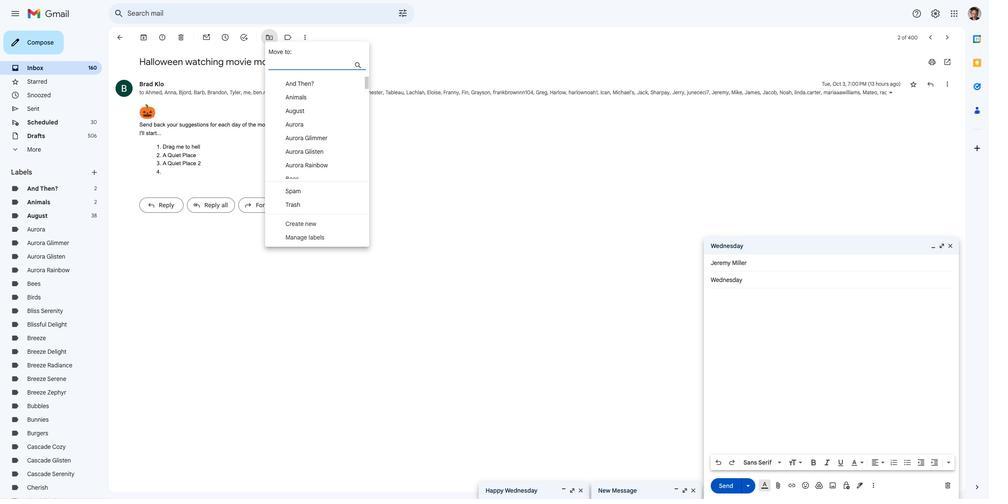 Task type: locate. For each thing, give the bounding box(es) containing it.
0 horizontal spatial animals
[[27, 199, 50, 206]]

me right drag
[[176, 144, 184, 150]]

, left brandon
[[205, 89, 206, 96]]

chester , tableau , lachlan , eloise , franny , fin , grayson , frankbrownnn104 , greg , harlow , harlownoah1 , ican , michael's , jack , sharpay , jerry , junececi7 , jeremy , mike , james , jacob , noah , linda.carter , mariaaawilliams , mateo , rach.mooooore
[[365, 89, 916, 96]]

1 horizontal spatial and then?
[[286, 80, 314, 88]]

then? down labels heading
[[40, 185, 58, 193]]

1 vertical spatial serenity
[[52, 471, 74, 478]]

for
[[210, 122, 217, 128]]

blissful
[[27, 321, 46, 329]]

create new
[[286, 220, 316, 228]]

august
[[286, 107, 305, 115], [27, 212, 48, 220]]

serene
[[47, 375, 66, 383]]

close image
[[948, 243, 954, 250]]

redo ‪(⌘y)‬ image
[[728, 459, 737, 467]]

, left frankbrownnn104
[[491, 89, 492, 96]]

1 vertical spatial send
[[719, 482, 734, 490]]

14 , from the left
[[459, 89, 461, 96]]

cascade up "cherish" link
[[27, 471, 51, 478]]

, left noah
[[777, 89, 779, 96]]

0 horizontal spatial reply
[[159, 202, 174, 209]]

, left grayson
[[469, 89, 470, 96]]

brad
[[139, 80, 153, 88]]

10 , from the left
[[383, 89, 385, 96]]

1 vertical spatial then?
[[40, 185, 58, 193]]

1 vertical spatial rainbow
[[47, 267, 70, 274]]

5 , from the left
[[227, 89, 229, 96]]

ago)
[[891, 81, 901, 87]]

0 horizontal spatial glimmer
[[47, 239, 69, 247]]

0 horizontal spatial send
[[139, 122, 152, 128]]

1 vertical spatial quiet
[[168, 160, 181, 167]]

20 , from the left
[[598, 89, 599, 96]]

, left tyler
[[227, 89, 229, 96]]

1 horizontal spatial aurora glimmer
[[286, 134, 328, 142]]

serenity
[[41, 307, 63, 315], [52, 471, 74, 478]]

cascade for cascade serenity
[[27, 471, 51, 478]]

quiet
[[168, 152, 181, 158], [168, 160, 181, 167]]

, left junececi7
[[685, 89, 686, 96]]

0 horizontal spatial and then?
[[27, 185, 58, 193]]

james
[[745, 89, 760, 96]]

1 vertical spatial and then?
[[27, 185, 58, 193]]

aurora link
[[27, 226, 45, 233]]

suggestions
[[179, 122, 209, 128]]

starred link
[[27, 78, 47, 85]]

serenity up blissful delight link
[[41, 307, 63, 315]]

manage labels
[[286, 234, 325, 241]]

cascade serenity link
[[27, 471, 74, 478]]

22 , from the left
[[635, 89, 636, 96]]

33 , from the left
[[861, 89, 862, 96]]

1 horizontal spatial send
[[719, 482, 734, 490]]

breeze delight link
[[27, 348, 67, 356]]

1 vertical spatial month!
[[258, 122, 275, 128]]

send for send
[[719, 482, 734, 490]]

noah
[[780, 89, 792, 96]]

message
[[612, 487, 637, 495]]

to
[[139, 89, 144, 96], [186, 144, 190, 150]]

pop out image left send button
[[682, 488, 689, 494]]

Message Body text field
[[711, 293, 953, 453]]

1 horizontal spatial rainbow
[[305, 162, 328, 169]]

1 vertical spatial delight
[[47, 348, 67, 356]]

1 vertical spatial and
[[27, 185, 39, 193]]

, left harlow in the right top of the page
[[548, 89, 549, 96]]

, right tyler
[[251, 89, 252, 96]]

labels heading
[[11, 168, 90, 177]]

breeze for breeze zephyr
[[27, 389, 46, 397]]

0 horizontal spatial minimize image
[[561, 488, 568, 494]]

0 vertical spatial a
[[163, 152, 166, 158]]

, left the jack
[[635, 89, 636, 96]]

to left hell
[[186, 144, 190, 150]]

serenity down cascade glisten link
[[52, 471, 74, 478]]

breeze serene
[[27, 375, 66, 383]]

0 horizontal spatial rainbow
[[47, 267, 70, 274]]

, down tue,
[[821, 89, 823, 96]]

, left greg at top
[[534, 89, 535, 96]]

halloween watching movie month!
[[139, 56, 284, 68]]

italic ‪(⌘i)‬ image
[[823, 459, 832, 467]]

halloween
[[139, 56, 183, 68]]

breeze radiance link
[[27, 362, 72, 369]]

1 horizontal spatial pop out image
[[939, 243, 946, 250]]

of inside send back your suggestions for each day of the month! i'll start...
[[242, 122, 247, 128]]

1 horizontal spatial minimize image
[[673, 488, 680, 494]]

2 vertical spatial cascade
[[27, 471, 51, 478]]

24 , from the left
[[670, 89, 671, 96]]

labels navigation
[[0, 27, 109, 500]]

cascade
[[27, 443, 51, 451], [27, 457, 51, 465], [27, 471, 51, 478]]

0 horizontal spatial august
[[27, 212, 48, 220]]

1 vertical spatial a
[[163, 160, 166, 167]]

1 vertical spatial of
[[242, 122, 247, 128]]

, left jerry
[[670, 89, 671, 96]]

august down chris
[[286, 107, 305, 115]]

insert photo image
[[829, 482, 837, 490]]

send
[[139, 122, 152, 128], [719, 482, 734, 490]]

to down brad
[[139, 89, 144, 96]]

2 breeze from the top
[[27, 348, 46, 356]]

1 vertical spatial glisten
[[47, 253, 65, 261]]

drag
[[163, 144, 175, 150]]

21 , from the left
[[610, 89, 612, 96]]

drafts
[[27, 132, 45, 140]]

1 vertical spatial aurora glimmer
[[27, 239, 69, 247]]

bees up birds
[[27, 280, 41, 288]]

close image
[[578, 488, 585, 494], [690, 488, 697, 494]]

2 , from the left
[[176, 89, 178, 96]]

close image for new message
[[690, 488, 697, 494]]

august inside labels navigation
[[27, 212, 48, 220]]

, left "eloise"
[[425, 89, 426, 96]]

more button
[[0, 143, 102, 156]]

breeze up breeze serene
[[27, 362, 46, 369]]

, right brandon
[[241, 89, 242, 96]]

search mail image
[[111, 6, 127, 21]]

and then? up animals link in the top of the page
[[27, 185, 58, 193]]

breeze
[[27, 335, 46, 342], [27, 348, 46, 356], [27, 362, 46, 369], [27, 375, 46, 383], [27, 389, 46, 397]]

and then? up chris
[[286, 80, 314, 88]]

1 vertical spatial glimmer
[[47, 239, 69, 247]]

0 vertical spatial and
[[286, 80, 296, 88]]

aurora rainbow inside labels navigation
[[27, 267, 70, 274]]

bees up 'spam'
[[286, 175, 299, 183]]

newer image
[[927, 33, 935, 42]]

animals up august link
[[27, 199, 50, 206]]

close image left send button
[[690, 488, 697, 494]]

, left ican
[[598, 89, 599, 96]]

zephyr
[[47, 389, 66, 397]]

1 vertical spatial bees
[[27, 280, 41, 288]]

send button
[[711, 478, 742, 494]]

1 vertical spatial aurora glisten
[[27, 253, 65, 261]]

0 vertical spatial place
[[182, 152, 196, 158]]

klo
[[155, 80, 164, 88]]

2 close image from the left
[[690, 488, 697, 494]]

19 , from the left
[[566, 89, 568, 96]]

1 breeze from the top
[[27, 335, 46, 342]]

to:
[[285, 48, 292, 56]]

glisten for 'aurora glisten' link
[[47, 253, 65, 261]]

pop out image
[[569, 488, 576, 494]]

blissful delight link
[[27, 321, 67, 329]]

0 vertical spatial and then?
[[286, 80, 314, 88]]

1 horizontal spatial reply
[[204, 202, 220, 209]]

oct
[[833, 81, 842, 87]]

0 horizontal spatial of
[[242, 122, 247, 128]]

0 vertical spatial delight
[[48, 321, 67, 329]]

1 vertical spatial aurora rainbow
[[27, 267, 70, 274]]

aurora glisten
[[286, 148, 324, 156], [27, 253, 65, 261]]

0 vertical spatial aurora glisten
[[286, 148, 324, 156]]

1 horizontal spatial close image
[[690, 488, 697, 494]]

1 horizontal spatial glimmer
[[305, 134, 328, 142]]

0 vertical spatial rainbow
[[305, 162, 328, 169]]

0 vertical spatial bees
[[286, 175, 299, 183]]

0 vertical spatial me
[[244, 89, 251, 96]]

to inside drag me to hell a quiet place a quiet place 2
[[186, 144, 190, 150]]

burgers
[[27, 430, 48, 437]]

settings image
[[931, 9, 941, 19]]

3 breeze from the top
[[27, 362, 46, 369]]

, left michael's
[[610, 89, 612, 96]]

32 , from the left
[[821, 89, 823, 96]]

cozy
[[52, 443, 66, 451]]

breeze up the breeze zephyr link
[[27, 375, 46, 383]]

0 vertical spatial send
[[139, 122, 152, 128]]

, left anna
[[162, 89, 163, 96]]

indent less ‪(⌘[)‬ image
[[917, 459, 926, 467]]

snooze image
[[221, 33, 230, 42]]

Search mail text field
[[128, 9, 374, 18]]

30 , from the left
[[777, 89, 779, 96]]

show details image
[[889, 90, 894, 95]]

1 a from the top
[[163, 152, 166, 158]]

cascade down 'cascade cozy' link
[[27, 457, 51, 465]]

ahmed
[[145, 89, 162, 96]]

, left lachlan
[[404, 89, 405, 96]]

2 reply from the left
[[204, 202, 220, 209]]

0 horizontal spatial me
[[176, 144, 184, 150]]

0 horizontal spatial pop out image
[[682, 488, 689, 494]]

place
[[182, 152, 196, 158], [182, 160, 196, 167]]

tue, oct 3, 7:00 pm (13 hours ago)
[[822, 81, 901, 87]]

cascade down burgers 'link'
[[27, 443, 51, 451]]

31 , from the left
[[792, 89, 794, 96]]

0 vertical spatial animals
[[286, 94, 307, 101]]

delight for breeze delight
[[47, 348, 67, 356]]

tab list
[[966, 27, 990, 469]]

month! right the the
[[258, 122, 275, 128]]

1 horizontal spatial me
[[244, 89, 251, 96]]

me right tyler
[[244, 89, 251, 96]]

0 horizontal spatial aurora glimmer
[[27, 239, 69, 247]]

bulleted list ‪(⌘⇧8)‬ image
[[904, 459, 912, 467]]

, left franny
[[441, 89, 442, 96]]

1 vertical spatial me
[[176, 144, 184, 150]]

pop out image for minimize image to the right
[[939, 243, 946, 250]]

1 horizontal spatial august
[[286, 107, 305, 115]]

compose button
[[3, 31, 64, 54]]

2
[[898, 34, 901, 41], [198, 160, 201, 167], [94, 185, 97, 192], [94, 199, 97, 205]]

0 horizontal spatial bees
[[27, 280, 41, 288]]

13 , from the left
[[441, 89, 442, 96]]

minimize image
[[931, 243, 937, 250], [561, 488, 568, 494], [673, 488, 680, 494]]

2 vertical spatial glisten
[[52, 457, 71, 465]]

1 vertical spatial cascade
[[27, 457, 51, 465]]

aurora glisten up 'spam'
[[286, 148, 324, 156]]

3 cascade from the top
[[27, 471, 51, 478]]

glisten for cascade glisten link
[[52, 457, 71, 465]]

, left linda.carter at the top right
[[792, 89, 794, 96]]

send inside send back your suggestions for each day of the month! i'll start...
[[139, 122, 152, 128]]

aurora rainbow up 'spam'
[[286, 162, 328, 169]]

animals left connor
[[286, 94, 307, 101]]

cascade cozy
[[27, 443, 66, 451]]

0 horizontal spatial then?
[[40, 185, 58, 193]]

scheduled
[[27, 119, 58, 126]]

1 cascade from the top
[[27, 443, 51, 451]]

cascade for cascade cozy
[[27, 443, 51, 451]]

breeze for breeze serene
[[27, 375, 46, 383]]

more options image
[[871, 482, 877, 490]]

add to tasks image
[[240, 33, 248, 42]]

7 , from the left
[[251, 89, 252, 96]]

0 horizontal spatial aurora glisten
[[27, 253, 65, 261]]

pop out image left close icon
[[939, 243, 946, 250]]

, left "jeremy"
[[710, 89, 711, 96]]

, left harlownoah1
[[566, 89, 568, 96]]

aurora glisten down aurora glimmer link
[[27, 253, 65, 261]]

sans serif option
[[742, 459, 777, 467]]

breeze up bubbles link
[[27, 389, 46, 397]]

breeze down blissful
[[27, 335, 46, 342]]

1 reply from the left
[[159, 202, 174, 209]]

all
[[222, 202, 228, 209]]

6 , from the left
[[241, 89, 242, 96]]

1 vertical spatial pop out image
[[682, 488, 689, 494]]

support image
[[912, 9, 922, 19]]

me
[[244, 89, 251, 96], [176, 144, 184, 150]]

delight up radiance
[[47, 348, 67, 356]]

tue,
[[822, 81, 832, 87]]

chris
[[292, 89, 304, 96]]

, left barb
[[191, 89, 193, 96]]

, left connor
[[304, 89, 306, 96]]

reply all
[[204, 202, 228, 209]]

and up animals link in the top of the page
[[27, 185, 39, 193]]

pop out image
[[939, 243, 946, 250], [682, 488, 689, 494]]

0 vertical spatial month!
[[254, 56, 284, 68]]

0 vertical spatial then?
[[298, 80, 314, 88]]

manage
[[286, 234, 307, 241]]

a
[[163, 152, 166, 158], [163, 160, 166, 167]]

18 , from the left
[[548, 89, 549, 96]]

cherish link
[[27, 484, 48, 492]]

, down hours on the top of the page
[[878, 89, 879, 96]]

0 vertical spatial pop out image
[[939, 243, 946, 250]]

None search field
[[109, 3, 415, 24]]

1 vertical spatial place
[[182, 160, 196, 167]]

0 horizontal spatial close image
[[578, 488, 585, 494]]

close image right pop out icon
[[578, 488, 585, 494]]

send up i'll
[[139, 122, 152, 128]]

and up chris
[[286, 80, 296, 88]]

aurora rainbow
[[286, 162, 328, 169], [27, 267, 70, 274]]

dialog
[[704, 238, 959, 500]]

jack
[[637, 89, 648, 96]]

brad klo
[[139, 80, 164, 88]]

franny
[[444, 89, 459, 96]]

0 vertical spatial to
[[139, 89, 144, 96]]

and
[[286, 80, 296, 88], [27, 185, 39, 193]]

snoozed
[[27, 91, 51, 99]]

send back your suggestions for each day of the month! i'll start...
[[139, 122, 275, 136]]

compose
[[27, 39, 54, 46]]

send inside button
[[719, 482, 734, 490]]

1 horizontal spatial bees
[[286, 175, 299, 183]]

, left sharpay
[[648, 89, 650, 96]]

archive image
[[139, 33, 148, 42]]

, left fin
[[459, 89, 461, 96]]

0 vertical spatial of
[[902, 34, 907, 41]]

1 vertical spatial to
[[186, 144, 190, 150]]

, left mike
[[729, 89, 731, 96]]

1 close image from the left
[[578, 488, 585, 494]]

breeze down the breeze link
[[27, 348, 46, 356]]

more formatting options image
[[945, 459, 954, 467]]

scheduled link
[[27, 119, 58, 126]]

1 horizontal spatial to
[[186, 144, 190, 150]]

of left 400
[[902, 34, 907, 41]]

send left "more send options" icon
[[719, 482, 734, 490]]

reply for reply
[[159, 202, 174, 209]]

1 , from the left
[[162, 89, 163, 96]]

Subject field
[[711, 276, 953, 284]]

of
[[902, 34, 907, 41], [242, 122, 247, 128]]

inbox link
[[27, 64, 43, 72]]

1 vertical spatial august
[[27, 212, 48, 220]]

1 horizontal spatial aurora rainbow
[[286, 162, 328, 169]]

breeze for breeze radiance
[[27, 362, 46, 369]]

26 , from the left
[[710, 89, 711, 96]]

underline ‪(⌘u)‬ image
[[837, 459, 846, 468]]

29 , from the left
[[760, 89, 762, 96]]

then? inside labels navigation
[[40, 185, 58, 193]]

reply
[[159, 202, 174, 209], [204, 202, 220, 209]]

, left jacob
[[760, 89, 762, 96]]

month!
[[254, 56, 284, 68], [258, 122, 275, 128]]

connor
[[307, 89, 324, 96]]

1 vertical spatial animals
[[27, 199, 50, 206]]

ican
[[601, 89, 610, 96]]

1 horizontal spatial then?
[[298, 80, 314, 88]]

, left james
[[743, 89, 744, 96]]

, down 'tue, oct 3, 7:00 pm (13 hours ago)' 'cell'
[[861, 89, 862, 96]]

sans serif
[[744, 459, 772, 467]]

aurora glimmer
[[286, 134, 328, 142], [27, 239, 69, 247]]

breeze serene link
[[27, 375, 66, 383]]

, left tableau
[[383, 89, 385, 96]]

aurora glisten inside labels navigation
[[27, 253, 65, 261]]

0 horizontal spatial aurora rainbow
[[27, 267, 70, 274]]

2 cascade from the top
[[27, 457, 51, 465]]

4 breeze from the top
[[27, 375, 46, 383]]

, left chris
[[290, 89, 291, 96]]

23 , from the left
[[648, 89, 650, 96]]

then? up chris
[[298, 80, 314, 88]]

, left bjord
[[176, 89, 178, 96]]

radiance
[[47, 362, 72, 369]]

insert files using drive image
[[815, 482, 824, 490]]

aurora rainbow down 'aurora glisten' link
[[27, 267, 70, 274]]

5 breeze from the top
[[27, 389, 46, 397]]

delight down bliss serenity
[[48, 321, 67, 329]]

mateo
[[863, 89, 878, 96]]

0 horizontal spatial and
[[27, 185, 39, 193]]

and then? link
[[27, 185, 58, 193]]

delete image
[[177, 33, 185, 42]]

0 vertical spatial quiet
[[168, 152, 181, 158]]

indent more ‪(⌘])‬ image
[[931, 459, 939, 467]]

0 vertical spatial cascade
[[27, 443, 51, 451]]

0 vertical spatial serenity
[[41, 307, 63, 315]]

send for send back your suggestions for each day of the month! i'll start...
[[139, 122, 152, 128]]

august up aurora link
[[27, 212, 48, 220]]

28 , from the left
[[743, 89, 744, 96]]

month! down move
[[254, 56, 284, 68]]

of left the the
[[242, 122, 247, 128]]



Task type: vqa. For each thing, say whether or not it's contained in the screenshot.
Enchanted "link"
no



Task type: describe. For each thing, give the bounding box(es) containing it.
mike
[[732, 89, 743, 96]]

insert signature image
[[856, 482, 865, 490]]

12 , from the left
[[425, 89, 426, 96]]

animals link
[[27, 199, 50, 206]]

birds
[[27, 294, 41, 301]]

mariaaawilliams
[[824, 89, 861, 96]]

2 of 400
[[898, 34, 918, 41]]

bliss
[[27, 307, 40, 315]]

linda.carter
[[795, 89, 821, 96]]

move to:
[[269, 48, 292, 56]]

your
[[167, 122, 178, 128]]

insert emoji ‪(⌘⇧2)‬ image
[[802, 482, 810, 490]]

tyler
[[230, 89, 241, 96]]

start...
[[146, 130, 161, 136]]

drafts link
[[27, 132, 45, 140]]

3 , from the left
[[191, 89, 193, 96]]

undo ‪(⌘z)‬ image
[[715, 459, 723, 467]]

the
[[248, 122, 256, 128]]

attach files image
[[775, 482, 783, 490]]

hours
[[876, 81, 889, 87]]

bliss serenity link
[[27, 307, 63, 315]]

4 , from the left
[[205, 89, 206, 96]]

report spam image
[[158, 33, 167, 42]]

jeremy
[[712, 89, 729, 96]]

and then? inside labels navigation
[[27, 185, 58, 193]]

labels
[[11, 168, 32, 177]]

animals inside labels navigation
[[27, 199, 50, 206]]

bold ‪(⌘b)‬ image
[[810, 459, 818, 467]]

movie
[[226, 56, 252, 68]]

506
[[88, 133, 97, 139]]

dialog containing sans serif
[[704, 238, 959, 500]]

minimize image for new message
[[673, 488, 680, 494]]

day
[[232, 122, 241, 128]]

15 , from the left
[[469, 89, 470, 96]]

new message
[[599, 487, 637, 495]]

august link
[[27, 212, 48, 220]]

reply for reply all
[[204, 202, 220, 209]]

inbox
[[27, 64, 43, 72]]

bjord
[[179, 89, 191, 96]]

new
[[599, 487, 611, 495]]

lachlan
[[407, 89, 425, 96]]

reply link
[[139, 198, 184, 213]]

7:00 pm
[[848, 81, 867, 87]]

bees link
[[27, 280, 41, 288]]

breeze for the breeze link
[[27, 335, 46, 342]]

27 , from the left
[[729, 89, 731, 96]]

wednesday
[[505, 487, 538, 495]]

aurora glimmer inside labels navigation
[[27, 239, 69, 247]]

1 quiet from the top
[[168, 152, 181, 158]]

2 place from the top
[[182, 160, 196, 167]]

8 , from the left
[[290, 89, 291, 96]]

bubbles link
[[27, 403, 49, 410]]

bunnies
[[27, 416, 49, 424]]

labels
[[309, 234, 325, 241]]

back to inbox image
[[116, 33, 124, 42]]

gmail image
[[27, 5, 74, 22]]

34 , from the left
[[878, 89, 879, 96]]

2 a from the top
[[163, 160, 166, 167]]

0 horizontal spatial to
[[139, 89, 144, 96]]

1 horizontal spatial of
[[902, 34, 907, 41]]

move
[[269, 48, 283, 56]]

1 place from the top
[[182, 152, 196, 158]]

0 vertical spatial glimmer
[[305, 134, 328, 142]]

greg
[[536, 89, 548, 96]]

jerry
[[673, 89, 685, 96]]

numbered list ‪(⌘⇧7)‬ image
[[890, 459, 899, 467]]

glimmer inside labels navigation
[[47, 239, 69, 247]]

reply all link
[[187, 198, 235, 213]]

cascade for cascade glisten
[[27, 457, 51, 465]]

sans
[[744, 459, 758, 467]]

more image
[[301, 33, 309, 42]]

bliss serenity
[[27, 307, 63, 315]]

minimize image for happy wednesday
[[561, 488, 568, 494]]

insert link ‪(⌘k)‬ image
[[788, 482, 797, 490]]

main menu image
[[10, 9, 20, 19]]

discard draft ‪(⌘⇧d)‬ image
[[944, 482, 953, 490]]

2 inside drag me to hell a quiet place a quiet place 2
[[198, 160, 201, 167]]

drag me to hell a quiet place a quiet place 2
[[163, 144, 201, 167]]

brandon
[[208, 89, 227, 96]]

happy wednesday
[[486, 487, 538, 495]]

frankbrownnn104
[[493, 89, 534, 96]]

chester
[[365, 89, 383, 96]]

labels image
[[284, 33, 292, 42]]

30
[[91, 119, 97, 125]]

advanced search options image
[[395, 5, 412, 22]]

blissful delight
[[27, 321, 67, 329]]

not starred image
[[910, 80, 918, 88]]

Move-to menu open text field
[[269, 60, 382, 70]]

16 , from the left
[[491, 89, 492, 96]]

michael's
[[613, 89, 635, 96]]

me inside drag me to hell a quiet place a quiet place 2
[[176, 144, 184, 150]]

tue, oct 3, 7:00 pm (13 hours ago) cell
[[822, 80, 901, 88]]

watching
[[185, 56, 224, 68]]

back
[[154, 122, 166, 128]]

1 horizontal spatial aurora glisten
[[286, 148, 324, 156]]

🎃 image
[[139, 104, 156, 120]]

0 vertical spatial glisten
[[305, 148, 324, 156]]

(13
[[868, 81, 875, 87]]

jacob
[[763, 89, 777, 96]]

happy
[[486, 487, 504, 495]]

rainbow inside labels navigation
[[47, 267, 70, 274]]

0 vertical spatial august
[[286, 107, 305, 115]]

cherish
[[27, 484, 48, 492]]

tableau
[[386, 89, 404, 96]]

harlow
[[550, 89, 566, 96]]

older image
[[944, 33, 952, 42]]

breeze zephyr
[[27, 389, 66, 397]]

17 , from the left
[[534, 89, 535, 96]]

ben.nelson1980
[[253, 89, 290, 96]]

bees inside labels navigation
[[27, 280, 41, 288]]

cascade serenity
[[27, 471, 74, 478]]

burgers link
[[27, 430, 48, 437]]

9 , from the left
[[304, 89, 306, 96]]

bunnies link
[[27, 416, 49, 424]]

toggle confidential mode image
[[843, 482, 851, 490]]

1 horizontal spatial animals
[[286, 94, 307, 101]]

new
[[305, 220, 316, 228]]

fin
[[462, 89, 469, 96]]

2 quiet from the top
[[168, 160, 181, 167]]

breeze for breeze delight
[[27, 348, 46, 356]]

Not starred checkbox
[[910, 80, 918, 88]]

25 , from the left
[[685, 89, 686, 96]]

11 , from the left
[[404, 89, 405, 96]]

breeze link
[[27, 335, 46, 342]]

move to image
[[265, 33, 274, 42]]

2 horizontal spatial minimize image
[[931, 243, 937, 250]]

and inside labels navigation
[[27, 185, 39, 193]]

snoozed link
[[27, 91, 51, 99]]

month! inside send back your suggestions for each day of the month! i'll start...
[[258, 122, 275, 128]]

0 vertical spatial aurora rainbow
[[286, 162, 328, 169]]

eloise
[[427, 89, 441, 96]]

starred
[[27, 78, 47, 85]]

to ahmed , anna , bjord , barb , brandon , tyler , me , ben.nelson1980 , chris , connor
[[139, 89, 324, 96]]

1 horizontal spatial and
[[286, 80, 296, 88]]

more send options image
[[744, 482, 753, 490]]

grayson
[[471, 89, 491, 96]]

forward link
[[239, 198, 286, 213]]

pop out image for minimize image related to new message
[[682, 488, 689, 494]]

close image for happy wednesday
[[578, 488, 585, 494]]

junececi7
[[687, 89, 710, 96]]

serenity for cascade serenity
[[52, 471, 74, 478]]

formatting options toolbar
[[711, 455, 955, 471]]

0 vertical spatial aurora glimmer
[[286, 134, 328, 142]]

3,
[[843, 81, 847, 87]]

delight for blissful delight
[[48, 321, 67, 329]]

serenity for bliss serenity
[[41, 307, 63, 315]]

sharpay
[[651, 89, 670, 96]]

rach.mooooore
[[880, 89, 916, 96]]



